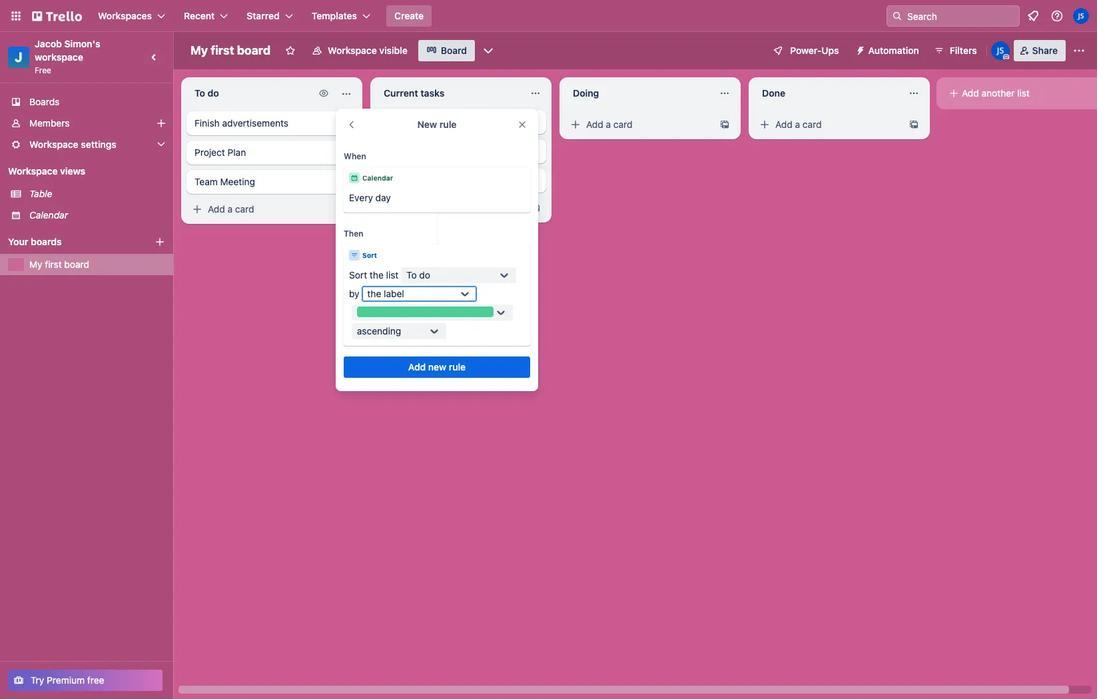 Task type: describe. For each thing, give the bounding box(es) containing it.
create button
[[387, 5, 432, 27]]

0 vertical spatial rule
[[440, 119, 457, 130]]

boards
[[31, 236, 62, 247]]

ascending
[[357, 325, 401, 337]]

sort the list
[[349, 269, 399, 281]]

plan
[[228, 147, 246, 158]]

filters button
[[930, 40, 982, 61]]

table
[[29, 188, 52, 199]]

workspace for workspace visible
[[328, 45, 377, 56]]

free
[[35, 65, 51, 75]]

meeting for team meeting link for current tasks text box
[[410, 175, 445, 186]]

new rule
[[418, 119, 457, 130]]

your boards with 1 items element
[[8, 234, 135, 250]]

finish advertisements link for to do text field
[[187, 111, 357, 135]]

your
[[8, 236, 28, 247]]

list for add another list
[[1018, 87, 1031, 99]]

finish for to do text field
[[195, 117, 220, 129]]

0 notifications image
[[1026, 8, 1042, 24]]

0 vertical spatial calendar
[[363, 174, 393, 182]]

add a card for the rightmost create from template… icon
[[776, 119, 822, 130]]

jacob
[[35, 38, 62, 49]]

To do text field
[[187, 83, 312, 104]]

try premium free button
[[8, 670, 163, 691]]

share
[[1033, 45, 1059, 56]]

do
[[420, 269, 431, 281]]

workspace navigation collapse icon image
[[145, 48, 164, 67]]

Search field
[[903, 6, 1020, 26]]

add down doing text field
[[587, 119, 604, 130]]

board link
[[418, 40, 475, 61]]

sm image inside add another list link
[[948, 87, 961, 100]]

1 vertical spatial the
[[368, 288, 382, 299]]

create
[[395, 10, 424, 21]]

another
[[982, 87, 1016, 99]]

members link
[[0, 113, 173, 134]]

new
[[418, 119, 437, 130]]

free
[[87, 675, 104, 686]]

try
[[31, 675, 44, 686]]

advertisements for current tasks text box
[[412, 116, 478, 127]]

workspace
[[35, 51, 83, 63]]

1 horizontal spatial create from template… image
[[909, 119, 920, 130]]

premium
[[47, 675, 85, 686]]

day
[[376, 192, 391, 203]]

try premium free
[[31, 675, 104, 686]]

workspace visible button
[[304, 40, 416, 61]]

visible
[[380, 45, 408, 56]]

team meeting link for current tasks text box
[[376, 169, 547, 193]]

0 horizontal spatial create from template… image
[[341, 204, 352, 215]]

workspace settings button
[[0, 134, 173, 155]]

simon's
[[64, 38, 100, 49]]

back to home image
[[32, 5, 82, 27]]

open information menu image
[[1051, 9, 1065, 23]]

jacob simon's workspace free
[[35, 38, 103, 75]]

project plan link
[[187, 141, 357, 165]]

a down doing text field
[[606, 119, 611, 130]]

board inside text box
[[237, 43, 271, 57]]

finish advertisements for current tasks text box's finish advertisements link
[[384, 116, 478, 127]]

1 vertical spatial sm image
[[569, 118, 583, 131]]

automation button
[[850, 40, 928, 61]]

new
[[429, 361, 447, 373]]

workspace settings
[[29, 139, 117, 150]]

card down doing text field
[[614, 119, 633, 130]]

advertisements for to do text field
[[222, 117, 289, 129]]

j link
[[8, 47, 29, 68]]

add board image
[[155, 237, 165, 247]]

first inside my first board link
[[45, 259, 62, 270]]

workspaces
[[98, 10, 152, 21]]

1 vertical spatial board
[[64, 259, 89, 270]]

power-ups button
[[764, 40, 848, 61]]

power-ups
[[791, 45, 840, 56]]

add left another
[[963, 87, 980, 99]]

my first board inside text box
[[191, 43, 271, 57]]

board
[[441, 45, 467, 56]]

my inside my first board text box
[[191, 43, 208, 57]]

my first board link
[[29, 258, 165, 271]]

a down plan
[[228, 203, 233, 215]]

add down the project plan
[[208, 203, 225, 215]]

templates
[[312, 10, 357, 21]]

meeting for team meeting link corresponding to to do text field
[[220, 176, 255, 187]]

share button
[[1014, 40, 1067, 61]]

sm image inside the automation button
[[850, 40, 869, 59]]

a right day
[[417, 202, 422, 213]]

label
[[384, 288, 404, 299]]

templates button
[[304, 5, 379, 27]]

color: green, title: none image
[[357, 307, 494, 318]]

project plan
[[195, 147, 246, 158]]

ups
[[822, 45, 840, 56]]

add new rule button
[[344, 357, 531, 378]]

table link
[[29, 187, 165, 201]]

add another list link
[[943, 83, 1098, 104]]

0 vertical spatial jacob simon (jacobsimon16) image
[[1074, 8, 1090, 24]]

a down done 'text field'
[[796, 119, 801, 130]]



Task type: vqa. For each thing, say whether or not it's contained in the screenshot.
home 'icon'
no



Task type: locate. For each thing, give the bounding box(es) containing it.
1 horizontal spatial meeting
[[410, 175, 445, 186]]

1 horizontal spatial jacob simon (jacobsimon16) image
[[1074, 8, 1090, 24]]

1 vertical spatial my first board
[[29, 259, 89, 270]]

1 horizontal spatial first
[[211, 43, 234, 57]]

1 horizontal spatial team
[[384, 175, 407, 186]]

team down 'project'
[[195, 176, 218, 187]]

when
[[344, 151, 366, 161]]

0 vertical spatial sm image
[[948, 87, 961, 100]]

add another list
[[963, 87, 1031, 99]]

board down the 'starred'
[[237, 43, 271, 57]]

0 horizontal spatial finish advertisements
[[195, 117, 289, 129]]

by
[[349, 288, 360, 299]]

rule
[[440, 119, 457, 130], [449, 361, 466, 373]]

team meeting link for to do text field
[[187, 170, 357, 194]]

star or unstar board image
[[285, 45, 296, 56]]

workspace visible
[[328, 45, 408, 56]]

my
[[191, 43, 208, 57], [29, 259, 42, 270]]

calendar down table
[[29, 209, 68, 221]]

1 vertical spatial list
[[386, 269, 399, 281]]

card
[[614, 119, 633, 130], [803, 119, 822, 130], [425, 202, 444, 213], [235, 203, 254, 215]]

0 horizontal spatial board
[[64, 259, 89, 270]]

workspace for workspace settings
[[29, 139, 78, 150]]

list up the label
[[386, 269, 399, 281]]

add a card down doing text field
[[587, 119, 633, 130]]

sort up by
[[349, 269, 367, 281]]

0 horizontal spatial my
[[29, 259, 42, 270]]

team meeting for to do text field
[[195, 176, 255, 187]]

workspace down members
[[29, 139, 78, 150]]

power-
[[791, 45, 822, 56]]

team meeting link
[[376, 169, 547, 193], [187, 170, 357, 194]]

advertisements down to do text field
[[222, 117, 289, 129]]

card down done 'text field'
[[803, 119, 822, 130]]

add
[[963, 87, 980, 99], [587, 119, 604, 130], [776, 119, 793, 130], [397, 202, 415, 213], [208, 203, 225, 215], [409, 361, 426, 373]]

add right day
[[397, 202, 415, 213]]

1 vertical spatial calendar
[[29, 209, 68, 221]]

0 horizontal spatial calendar
[[29, 209, 68, 221]]

this member is an admin of this board. image
[[1004, 54, 1010, 60]]

boards
[[29, 96, 60, 107]]

finish advertisements down current tasks text box
[[384, 116, 478, 127]]

workspace up table
[[8, 165, 58, 177]]

1 horizontal spatial board
[[237, 43, 271, 57]]

team meeting link down new rule
[[376, 169, 547, 193]]

calendar link
[[29, 209, 165, 222]]

advertisements down current tasks text box
[[412, 116, 478, 127]]

1 vertical spatial my
[[29, 259, 42, 270]]

my inside my first board link
[[29, 259, 42, 270]]

my first board down your boards with 1 items element
[[29, 259, 89, 270]]

workspace
[[328, 45, 377, 56], [29, 139, 78, 150], [8, 165, 58, 177]]

settings
[[81, 139, 117, 150]]

then
[[344, 229, 364, 239]]

project
[[195, 147, 225, 158]]

Board name text field
[[184, 40, 277, 61]]

team up day
[[384, 175, 407, 186]]

show menu image
[[1073, 44, 1087, 57]]

add new rule
[[409, 361, 466, 373]]

sm image
[[850, 40, 869, 59], [317, 87, 331, 100], [759, 118, 772, 131], [380, 201, 393, 215], [191, 203, 204, 216]]

meeting down new
[[410, 175, 445, 186]]

create from template… image
[[909, 119, 920, 130], [531, 203, 541, 213]]

j
[[15, 49, 22, 65]]

finish advertisements link down current tasks text box
[[376, 110, 547, 134]]

1 horizontal spatial finish advertisements link
[[376, 110, 547, 134]]

finish advertisements link for current tasks text box
[[376, 110, 547, 134]]

0 horizontal spatial meeting
[[220, 176, 255, 187]]

0 horizontal spatial my first board
[[29, 259, 89, 270]]

views
[[60, 165, 85, 177]]

add a card link
[[565, 115, 715, 134], [755, 115, 904, 134], [376, 199, 525, 217], [187, 200, 336, 219]]

1 horizontal spatial list
[[1018, 87, 1031, 99]]

search image
[[893, 11, 903, 21]]

primary element
[[0, 0, 1098, 32]]

team for to do text field
[[195, 176, 218, 187]]

my first board
[[191, 43, 271, 57], [29, 259, 89, 270]]

1 horizontal spatial team meeting link
[[376, 169, 547, 193]]

0 vertical spatial the
[[370, 269, 384, 281]]

workspace views
[[8, 165, 85, 177]]

0 horizontal spatial team
[[195, 176, 218, 187]]

members
[[29, 117, 70, 129]]

add a card right day
[[397, 202, 444, 213]]

sm image
[[948, 87, 961, 100], [569, 118, 583, 131]]

create from template… image
[[720, 119, 731, 130], [341, 204, 352, 215]]

0 horizontal spatial sm image
[[569, 118, 583, 131]]

team meeting for current tasks text box
[[384, 175, 445, 186]]

Current tasks text field
[[376, 83, 523, 104]]

team
[[384, 175, 407, 186], [195, 176, 218, 187]]

1 horizontal spatial create from template… image
[[720, 119, 731, 130]]

first
[[211, 43, 234, 57], [45, 259, 62, 270]]

2 vertical spatial workspace
[[8, 165, 58, 177]]

1 horizontal spatial sm image
[[948, 87, 961, 100]]

workspace for workspace views
[[8, 165, 58, 177]]

automation
[[869, 45, 920, 56]]

0 horizontal spatial finish advertisements link
[[187, 111, 357, 135]]

team for current tasks text box
[[384, 175, 407, 186]]

Doing text field
[[565, 83, 712, 104]]

1 horizontal spatial my first board
[[191, 43, 271, 57]]

1 horizontal spatial finish
[[384, 116, 409, 127]]

0 vertical spatial board
[[237, 43, 271, 57]]

1 horizontal spatial my
[[191, 43, 208, 57]]

calendar up day
[[363, 174, 393, 182]]

every day
[[349, 192, 391, 203]]

0 horizontal spatial team meeting link
[[187, 170, 357, 194]]

finish advertisements link up project plan link
[[187, 111, 357, 135]]

0 horizontal spatial jacob simon (jacobsimon16) image
[[992, 41, 1010, 60]]

recent
[[184, 10, 215, 21]]

0 vertical spatial my first board
[[191, 43, 271, 57]]

list for sort the list
[[386, 269, 399, 281]]

to
[[407, 269, 417, 281]]

workspace down templates popup button
[[328, 45, 377, 56]]

1 vertical spatial create from template… image
[[531, 203, 541, 213]]

card right day
[[425, 202, 444, 213]]

add left the new
[[409, 361, 426, 373]]

the   label
[[368, 288, 404, 299]]

meeting down plan
[[220, 176, 255, 187]]

starred
[[247, 10, 280, 21]]

first inside my first board text box
[[211, 43, 234, 57]]

the up the   label
[[370, 269, 384, 281]]

1 vertical spatial rule
[[449, 361, 466, 373]]

sort for sort the list
[[349, 269, 367, 281]]

starred button
[[239, 5, 301, 27]]

finish left new
[[384, 116, 409, 127]]

add a card for left create from template… image
[[208, 203, 254, 215]]

to do
[[407, 269, 431, 281]]

my down "your boards"
[[29, 259, 42, 270]]

team meeting link down project plan link
[[187, 170, 357, 194]]

team meeting up day
[[384, 175, 445, 186]]

0 horizontal spatial team meeting
[[195, 176, 255, 187]]

finish advertisements link
[[376, 110, 547, 134], [187, 111, 357, 135]]

first down boards
[[45, 259, 62, 270]]

first down 'recent' dropdown button
[[211, 43, 234, 57]]

finish
[[384, 116, 409, 127], [195, 117, 220, 129]]

0 vertical spatial create from template… image
[[720, 119, 731, 130]]

workspace inside "button"
[[328, 45, 377, 56]]

sort for sort
[[363, 251, 377, 259]]

jacob simon (jacobsimon16) image
[[1074, 8, 1090, 24], [992, 41, 1010, 60]]

a
[[606, 119, 611, 130], [796, 119, 801, 130], [417, 202, 422, 213], [228, 203, 233, 215]]

finish advertisements
[[384, 116, 478, 127], [195, 117, 289, 129]]

card down plan
[[235, 203, 254, 215]]

0 vertical spatial sort
[[363, 251, 377, 259]]

0 horizontal spatial advertisements
[[222, 117, 289, 129]]

0 horizontal spatial finish
[[195, 117, 220, 129]]

0 horizontal spatial first
[[45, 259, 62, 270]]

finish up 'project'
[[195, 117, 220, 129]]

rule right the new
[[449, 361, 466, 373]]

add a card down plan
[[208, 203, 254, 215]]

jacob simon's workspace link
[[35, 38, 103, 63]]

0 vertical spatial workspace
[[328, 45, 377, 56]]

sort
[[363, 251, 377, 259], [349, 269, 367, 281]]

finish advertisements up plan
[[195, 117, 289, 129]]

board down your boards with 1 items element
[[64, 259, 89, 270]]

1 vertical spatial create from template… image
[[341, 204, 352, 215]]

boards link
[[0, 91, 173, 113]]

1 horizontal spatial finish advertisements
[[384, 116, 478, 127]]

0 vertical spatial create from template… image
[[909, 119, 920, 130]]

add a card for create from template… icon to the bottom
[[397, 202, 444, 213]]

1 vertical spatial workspace
[[29, 139, 78, 150]]

1 horizontal spatial team meeting
[[384, 175, 445, 186]]

recent button
[[176, 5, 236, 27]]

1 vertical spatial sort
[[349, 269, 367, 281]]

customize views image
[[482, 44, 495, 57]]

1 horizontal spatial advertisements
[[412, 116, 478, 127]]

my first board down 'recent' dropdown button
[[191, 43, 271, 57]]

0 horizontal spatial create from template… image
[[531, 203, 541, 213]]

1 horizontal spatial calendar
[[363, 174, 393, 182]]

team meeting down the project plan
[[195, 176, 255, 187]]

filters
[[950, 45, 978, 56]]

0 horizontal spatial list
[[386, 269, 399, 281]]

workspace inside popup button
[[29, 139, 78, 150]]

Done text field
[[755, 83, 901, 104]]

rule inside button
[[449, 361, 466, 373]]

add a card down done 'text field'
[[776, 119, 822, 130]]

board
[[237, 43, 271, 57], [64, 259, 89, 270]]

add down done 'text field'
[[776, 119, 793, 130]]

0 vertical spatial list
[[1018, 87, 1031, 99]]

the
[[370, 269, 384, 281], [368, 288, 382, 299]]

add a card for topmost create from template… image
[[587, 119, 633, 130]]

list right another
[[1018, 87, 1031, 99]]

0 vertical spatial my
[[191, 43, 208, 57]]

1 vertical spatial first
[[45, 259, 62, 270]]

my down recent
[[191, 43, 208, 57]]

the down the sort the list
[[368, 288, 382, 299]]

jacob simon (jacobsimon16) image right the open information menu image
[[1074, 8, 1090, 24]]

calendar
[[363, 174, 393, 182], [29, 209, 68, 221]]

every
[[349, 192, 373, 203]]

0 vertical spatial first
[[211, 43, 234, 57]]

advertisements
[[412, 116, 478, 127], [222, 117, 289, 129]]

team meeting
[[384, 175, 445, 186], [195, 176, 255, 187]]

finish for current tasks text box
[[384, 116, 409, 127]]

finish advertisements for finish advertisements link for to do text field
[[195, 117, 289, 129]]

rule right new
[[440, 119, 457, 130]]

1 vertical spatial jacob simon (jacobsimon16) image
[[992, 41, 1010, 60]]

jacob simon (jacobsimon16) image right filters
[[992, 41, 1010, 60]]

list
[[1018, 87, 1031, 99], [386, 269, 399, 281]]

sort up the sort the list
[[363, 251, 377, 259]]

add inside button
[[409, 361, 426, 373]]

meeting
[[410, 175, 445, 186], [220, 176, 255, 187]]

your boards
[[8, 236, 62, 247]]

workspaces button
[[90, 5, 173, 27]]



